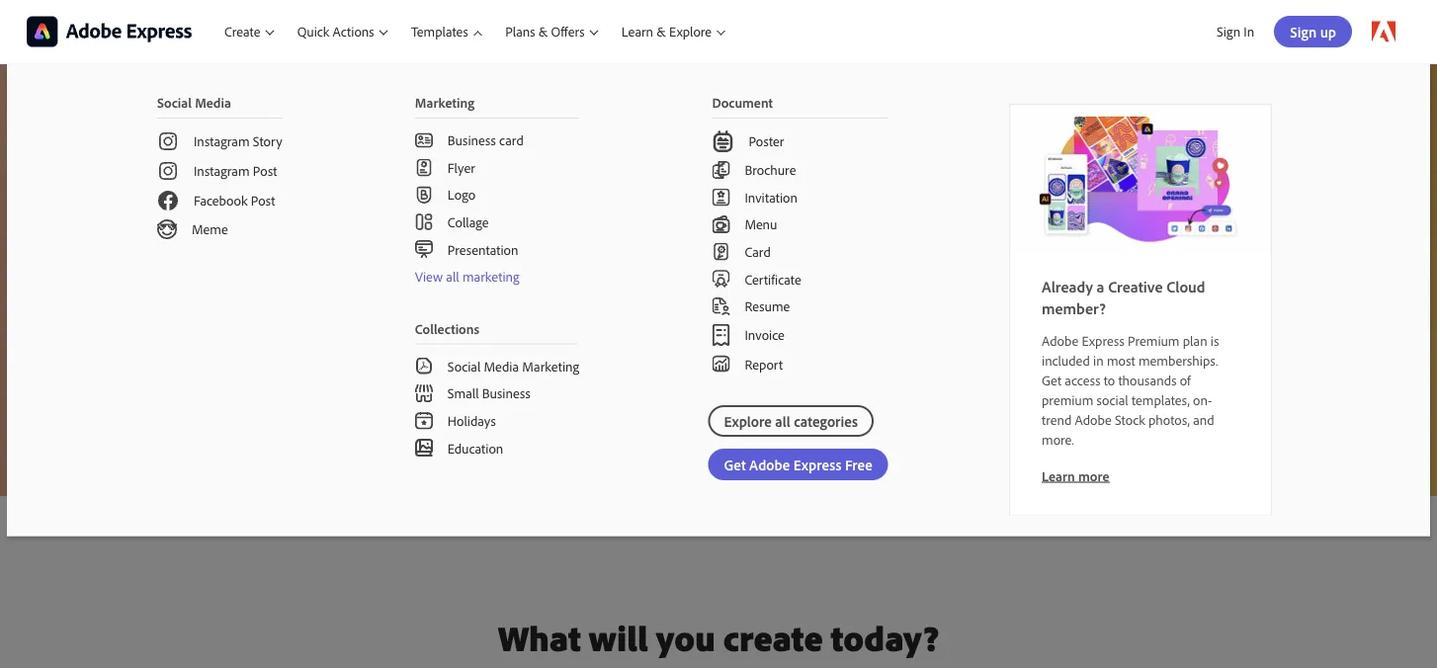 Task type: vqa. For each thing, say whether or not it's contained in the screenshot.
the Adobe related to Premium
yes



Task type: locate. For each thing, give the bounding box(es) containing it.
adobe for premium
[[1042, 332, 1079, 349]]

1 instagram icon image from the top
[[157, 131, 179, 152]]

marketing
[[463, 268, 520, 285]]

0 vertical spatial express
[[133, 119, 248, 164]]

sign in button
[[1213, 15, 1259, 48]]

marketing up business card icon
[[415, 94, 475, 111]]

thousands
[[1119, 371, 1177, 389]]

express inside adobe express premium plan is included in most memberships. get access to thousands of premium social templates, on- trend adobe stock photos, and more.
[[1082, 332, 1125, 349]]

meme
[[192, 221, 228, 238]]

instagram up instagram post link
[[194, 133, 250, 150]]

instagram
[[194, 133, 250, 150], [194, 162, 250, 180]]

more
[[1079, 467, 1110, 484]]

instagram post
[[194, 162, 277, 180]]

express up in
[[1082, 332, 1125, 349]]

access
[[1065, 371, 1101, 389]]

0 horizontal spatial create
[[224, 23, 261, 40]]

1 horizontal spatial media
[[484, 358, 519, 375]]

0 vertical spatial business
[[448, 132, 496, 149]]

media
[[195, 94, 231, 111], [484, 358, 519, 375]]

instagram icon image inside instagram story link
[[157, 131, 179, 152]]

post down story
[[253, 162, 277, 180]]

0 horizontal spatial learn
[[622, 23, 654, 40]]

0 vertical spatial post
[[253, 162, 277, 180]]

banner icon image
[[712, 270, 730, 288]]

post
[[253, 162, 277, 180], [251, 192, 275, 209]]

story
[[253, 133, 282, 150]]

1 vertical spatial express
[[1082, 332, 1125, 349]]

2 vertical spatial adobe
[[1075, 411, 1112, 428]]

2 & from the left
[[657, 23, 666, 40]]

learn inside already a creative cloud member? 'group'
[[1042, 467, 1076, 484]]

create left quick at the top left
[[224, 23, 261, 40]]

templates,
[[1132, 391, 1190, 408]]

view all marketing link
[[384, 263, 611, 290]]

collage icon image
[[415, 213, 433, 231]]

flyer
[[448, 159, 475, 176]]

2 logo icon image from the top
[[415, 357, 433, 375]]

0 vertical spatial marketing
[[415, 94, 475, 111]]

0 vertical spatial media
[[195, 94, 231, 111]]

logo icon image inside social media marketing link
[[415, 357, 433, 375]]

logo icon image for holidays
[[415, 412, 433, 430]]

adobe up level
[[27, 119, 124, 164]]

instagram icon image
[[157, 131, 179, 152], [157, 160, 179, 182]]

post down instagram post
[[251, 192, 275, 209]]

1 vertical spatial marketing
[[522, 358, 580, 375]]

menu icon image
[[712, 216, 730, 233]]

express inside adobe express level up.
[[133, 119, 248, 164]]

report icon image
[[712, 355, 730, 373]]

0 horizontal spatial media
[[195, 94, 231, 111]]

small
[[448, 385, 479, 402]]

up.
[[177, 172, 264, 244]]

learn for learn & explore
[[622, 23, 654, 40]]

5 logo icon image from the top
[[415, 439, 433, 457]]

cloud
[[1167, 276, 1206, 296]]

today?
[[831, 615, 939, 660]]

invitation
[[745, 188, 798, 206]]

certificate
[[745, 270, 802, 288]]

create down marketing
[[472, 285, 515, 305]]

media up instagram story link
[[195, 94, 231, 111]]

will
[[589, 615, 648, 660]]

marketing
[[415, 94, 475, 111], [522, 358, 580, 375]]

0 vertical spatial social
[[157, 94, 192, 111]]

logo icon image
[[415, 186, 433, 204], [415, 357, 433, 375], [415, 385, 433, 402], [415, 412, 433, 430], [415, 439, 433, 457]]

invoice
[[745, 326, 785, 344]]

marketing up small business link
[[522, 358, 580, 375]]

learn more
[[1042, 467, 1110, 484]]

logo icon image inside logo link
[[415, 186, 433, 204]]

social
[[1097, 391, 1129, 408]]

& left "explore"
[[657, 23, 666, 40]]

0 vertical spatial instagram
[[194, 133, 250, 150]]

plans & offers button
[[494, 0, 610, 63]]

1 horizontal spatial &
[[657, 23, 666, 40]]

adobe
[[27, 119, 124, 164], [1042, 332, 1079, 349], [1075, 411, 1112, 428]]

greeting card icon image
[[712, 243, 730, 261]]

post for facebook post
[[251, 192, 275, 209]]

instagram icon image inside instagram post link
[[157, 160, 179, 182]]

create inside popup button
[[224, 23, 261, 40]]

logo icon image inside the education link
[[415, 439, 433, 457]]

& right "plans"
[[539, 23, 548, 40]]

0 horizontal spatial &
[[539, 23, 548, 40]]

memberships.
[[1139, 351, 1219, 369]]

& inside plans & offers "popup button"
[[539, 23, 548, 40]]

express down social media
[[133, 119, 248, 164]]

logo icon image up collage icon
[[415, 186, 433, 204]]

trend
[[1042, 411, 1072, 428]]

instagram icon image down social media
[[157, 131, 179, 152]]

express
[[133, 119, 248, 164], [1082, 332, 1125, 349]]

learn inside learn & explore popup button
[[622, 23, 654, 40]]

already
[[1042, 276, 1094, 296]]

1 vertical spatial create
[[472, 285, 515, 305]]

4 logo icon image from the top
[[415, 412, 433, 430]]

logo icon image left education
[[415, 439, 433, 457]]

logo icon image left small
[[415, 385, 433, 402]]

create
[[724, 615, 823, 660]]

media for social media marketing
[[484, 358, 519, 375]]

resume link
[[681, 293, 920, 320]]

business card link
[[384, 119, 611, 154]]

learn & explore
[[622, 23, 712, 40]]

0 vertical spatial create
[[224, 23, 261, 40]]

sign in
[[1217, 23, 1255, 40]]

1 vertical spatial instagram
[[194, 162, 250, 180]]

1 logo icon image from the top
[[415, 186, 433, 204]]

logo icon image inside holidays 'link'
[[415, 412, 433, 430]]

easier.
[[519, 285, 561, 305]]

learn left more at bottom
[[1042, 467, 1076, 484]]

education
[[448, 439, 504, 457]]

brochure icon image
[[712, 161, 730, 179]]

1 vertical spatial social
[[448, 358, 481, 375]]

all
[[446, 268, 460, 285]]

social media
[[157, 94, 231, 111]]

resume icon image
[[712, 297, 730, 315]]

learn
[[622, 23, 654, 40], [1042, 467, 1076, 484]]

3 logo icon image from the top
[[415, 385, 433, 402]]

create
[[224, 23, 261, 40], [472, 285, 515, 305]]

&
[[539, 23, 548, 40], [657, 23, 666, 40]]

business up the flyer
[[448, 132, 496, 149]]

logo icon image inside small business link
[[415, 385, 433, 402]]

1 vertical spatial media
[[484, 358, 519, 375]]

1 horizontal spatial create
[[472, 285, 515, 305]]

logo icon image left "holidays"
[[415, 412, 433, 430]]

on-
[[1194, 391, 1213, 408]]

business down the social media marketing
[[482, 385, 531, 402]]

media up small business link
[[484, 358, 519, 375]]

already a creative cloud member? group
[[7, 63, 1431, 536]]

& inside learn & explore popup button
[[657, 23, 666, 40]]

instagram icon image up facebook icon
[[157, 160, 179, 182]]

0 vertical spatial instagram icon image
[[157, 131, 179, 152]]

0 vertical spatial learn
[[622, 23, 654, 40]]

adobe down social
[[1075, 411, 1112, 428]]

collections
[[415, 320, 480, 337]]

0 horizontal spatial marketing
[[415, 94, 475, 111]]

0 horizontal spatial social
[[157, 94, 192, 111]]

instagram post link
[[126, 156, 314, 186]]

1 instagram from the top
[[194, 133, 250, 150]]

logo link
[[384, 181, 611, 208]]

1 vertical spatial instagram icon image
[[157, 160, 179, 182]]

presentation
[[448, 241, 519, 258]]

adobe inside adobe express level up.
[[27, 119, 124, 164]]

1 & from the left
[[539, 23, 548, 40]]

photos,
[[1149, 411, 1191, 428]]

quick actions button
[[286, 0, 399, 63]]

1 horizontal spatial learn
[[1042, 467, 1076, 484]]

1 vertical spatial adobe
[[1042, 332, 1079, 349]]

explore
[[669, 23, 712, 40]]

logo icon image down collections
[[415, 357, 433, 375]]

and
[[1194, 411, 1215, 428]]

0 vertical spatial adobe
[[27, 119, 124, 164]]

business card icon image
[[415, 131, 433, 149]]

2 instagram icon image from the top
[[157, 160, 179, 182]]

1 horizontal spatial social
[[448, 358, 481, 375]]

card
[[745, 243, 771, 260]]

1 horizontal spatial express
[[1082, 332, 1125, 349]]

instagram up facebook
[[194, 162, 250, 180]]

invitation icon image
[[712, 188, 730, 206]]

2 instagram from the top
[[194, 162, 250, 180]]

poster
[[749, 133, 784, 150]]

1 vertical spatial post
[[251, 192, 275, 209]]

0 horizontal spatial express
[[133, 119, 248, 164]]

1 vertical spatial learn
[[1042, 467, 1076, 484]]

resume
[[745, 298, 790, 315]]

learn left "explore"
[[622, 23, 654, 40]]

social up small
[[448, 358, 481, 375]]

social
[[157, 94, 192, 111], [448, 358, 481, 375]]

social up instagram story link
[[157, 94, 192, 111]]

adobe up included
[[1042, 332, 1079, 349]]



Task type: describe. For each thing, give the bounding box(es) containing it.
meme link
[[126, 216, 314, 243]]

instagram for instagram post
[[194, 162, 250, 180]]

view all marketing
[[415, 268, 520, 285]]

instagram for instagram story
[[194, 133, 250, 150]]

logo icon image for education
[[415, 439, 433, 457]]

create easier. dream bigger.
[[472, 285, 659, 305]]

logo icon image for social media marketing
[[415, 357, 433, 375]]

flyer link
[[384, 154, 611, 181]]

card
[[499, 132, 524, 149]]

adobe for level
[[27, 119, 124, 164]]

menu link
[[681, 211, 920, 238]]

post for instagram post
[[253, 162, 277, 180]]

premium
[[1042, 391, 1094, 408]]

logo icon image for small business
[[415, 385, 433, 402]]

invoice link
[[681, 320, 920, 350]]

holidays
[[448, 412, 496, 429]]

social for social media marketing
[[448, 358, 481, 375]]

report link
[[681, 350, 920, 378]]

brochure link
[[681, 156, 920, 184]]

more.
[[1042, 431, 1075, 448]]

in
[[1244, 23, 1255, 40]]

collage link
[[384, 208, 611, 236]]

holidays link
[[384, 407, 611, 434]]

actions
[[333, 23, 374, 40]]

social media marketing link
[[384, 345, 611, 380]]

& for learn
[[657, 23, 666, 40]]

presentation link
[[384, 236, 611, 263]]

most
[[1107, 351, 1136, 369]]

create button
[[213, 0, 286, 63]]

facebook
[[194, 192, 248, 209]]

you
[[656, 615, 716, 660]]

social media marketing
[[448, 358, 580, 375]]

logo icon image for logo
[[415, 186, 433, 204]]

quick
[[297, 23, 330, 40]]

create for create
[[224, 23, 261, 40]]

document
[[712, 94, 773, 111]]

education link
[[384, 434, 611, 462]]

sign
[[1217, 23, 1241, 40]]

collage
[[448, 213, 489, 231]]

& for plans
[[539, 23, 548, 40]]

facebook icon image
[[157, 190, 179, 212]]

instagram story
[[194, 133, 282, 150]]

instagram icon image for instagram story
[[157, 131, 179, 152]]

poster link
[[681, 119, 920, 156]]

plan
[[1183, 332, 1208, 349]]

is
[[1211, 332, 1220, 349]]

1 horizontal spatial marketing
[[522, 358, 580, 375]]

quick actions
[[297, 23, 374, 40]]

menu
[[745, 216, 778, 233]]

plans
[[505, 23, 536, 40]]

included
[[1042, 351, 1091, 369]]

invoice icon image
[[712, 324, 730, 346]]

posters icon image
[[712, 131, 734, 152]]

stock
[[1115, 411, 1146, 428]]

learn & explore button
[[610, 0, 737, 63]]

brochure
[[745, 161, 796, 178]]

level
[[27, 172, 165, 244]]

learn for learn more
[[1042, 467, 1076, 484]]

presentation icon image
[[415, 240, 433, 258]]

offers
[[551, 23, 585, 40]]

business card
[[448, 132, 524, 149]]

facebook post
[[194, 192, 275, 209]]

what will you create today?
[[498, 615, 939, 660]]

small business link
[[384, 380, 611, 407]]

small business
[[448, 385, 531, 402]]

member?
[[1042, 298, 1106, 318]]

express for level
[[133, 119, 248, 164]]

adobe, inc. image
[[27, 17, 193, 47]]

meme icon image
[[157, 220, 177, 239]]

instagram icon image for instagram post
[[157, 160, 179, 182]]

templates
[[411, 23, 469, 40]]

express for premium
[[1082, 332, 1125, 349]]

bigger.
[[614, 285, 659, 305]]

get
[[1042, 371, 1062, 389]]

plans & offers
[[505, 23, 585, 40]]

flyer icon image
[[415, 159, 433, 176]]

of
[[1180, 371, 1191, 389]]

invitation link
[[681, 184, 920, 211]]

logo
[[448, 186, 476, 203]]

in
[[1094, 351, 1104, 369]]

adobe logo image
[[1373, 21, 1396, 42]]

facebook post link
[[126, 186, 314, 216]]

view
[[415, 268, 443, 285]]

social for social media
[[157, 94, 192, 111]]

create for create easier. dream bigger.
[[472, 285, 515, 305]]

to
[[1104, 371, 1116, 389]]

adobe express premium plan is included in most memberships. get access to thousands of premium social templates, on- trend adobe stock photos, and more.
[[1042, 332, 1220, 448]]

a
[[1097, 276, 1105, 296]]

certificate link
[[681, 265, 920, 293]]

templates button
[[399, 0, 494, 63]]

already a creative cloud member?
[[1042, 276, 1206, 318]]

dream
[[565, 285, 610, 305]]

card link
[[681, 238, 920, 265]]

report
[[745, 355, 783, 373]]

adobe express image
[[1011, 105, 1272, 252]]

1 vertical spatial business
[[482, 385, 531, 402]]

what
[[498, 615, 581, 660]]

learn more link
[[1042, 467, 1110, 484]]

media for social media
[[195, 94, 231, 111]]



